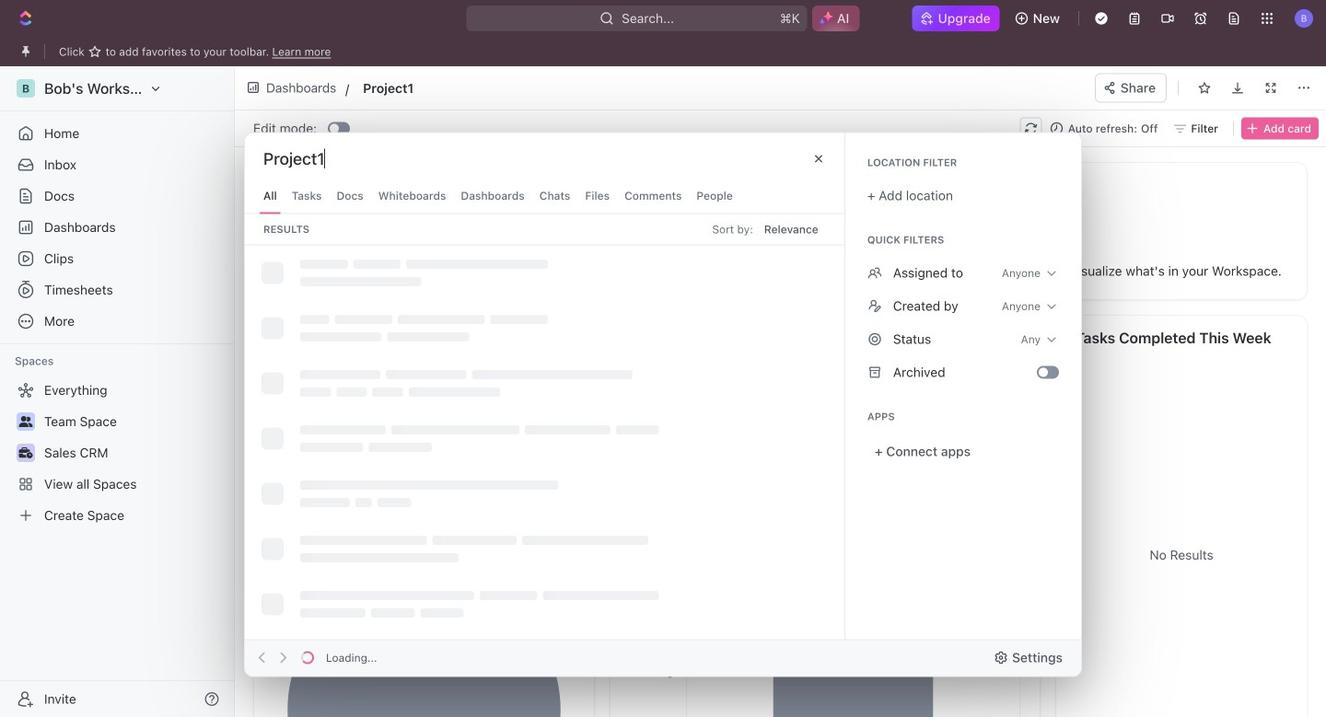 Task type: vqa. For each thing, say whether or not it's contained in the screenshot.
tree within the Sidebar Navigation
yes



Task type: describe. For each thing, give the bounding box(es) containing it.
2 qdq9q image from the top
[[868, 332, 882, 347]]

1 qdq9q image from the top
[[868, 299, 882, 314]]

qdq9q image
[[868, 266, 882, 280]]

e83zz image
[[868, 365, 882, 380]]

tree inside sidebar navigation
[[7, 376, 227, 531]]



Task type: locate. For each thing, give the bounding box(es) containing it.
0 vertical spatial qdq9q image
[[868, 299, 882, 314]]

tree
[[7, 376, 227, 531]]

sidebar navigation
[[0, 66, 235, 718]]

qdq9q image down qdq9q image
[[868, 299, 882, 314]]

qdq9q image up e83zz image
[[868, 332, 882, 347]]

1 vertical spatial qdq9q image
[[868, 332, 882, 347]]

Search or run a command… text field
[[263, 148, 402, 170]]

None text field
[[363, 77, 654, 99]]

qdq9q image
[[868, 299, 882, 314], [868, 332, 882, 347]]



